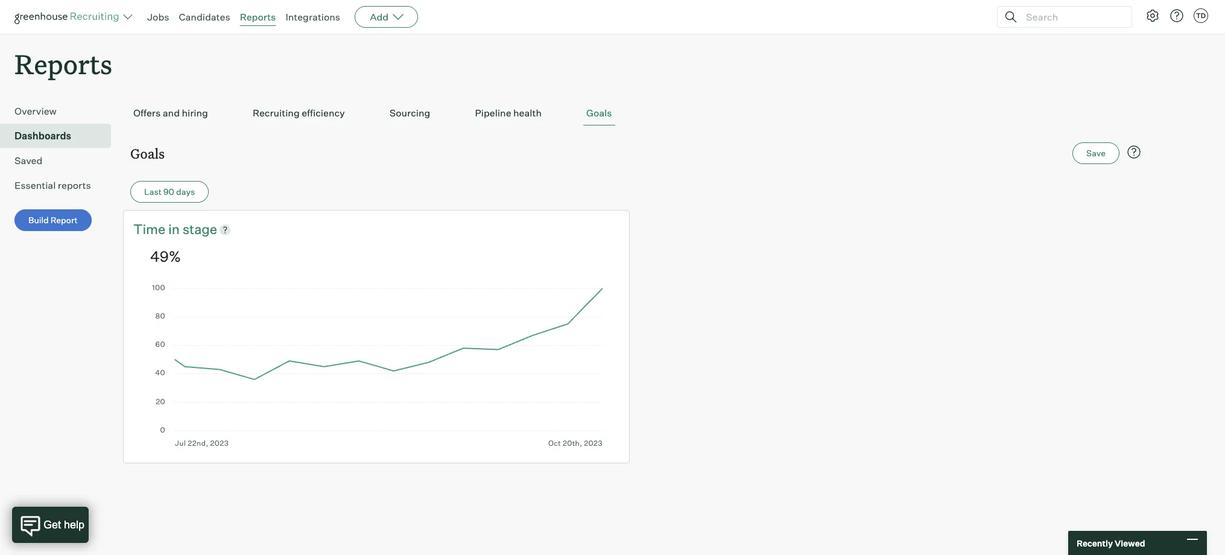 Task type: describe. For each thing, give the bounding box(es) containing it.
build
[[28, 215, 49, 225]]

offers
[[133, 107, 161, 119]]

faq image
[[1127, 145, 1142, 159]]

0 horizontal spatial goals
[[130, 144, 165, 162]]

1 vertical spatial reports
[[14, 46, 112, 81]]

health
[[514, 107, 542, 119]]

overview link
[[14, 104, 106, 118]]

pipeline health
[[475, 107, 542, 119]]

report
[[51, 215, 78, 225]]

0 vertical spatial reports
[[240, 11, 276, 23]]

in
[[168, 221, 180, 237]]

essential reports link
[[14, 178, 106, 193]]

td button
[[1194, 8, 1209, 23]]

offers and hiring button
[[130, 101, 211, 126]]

stage link
[[183, 220, 217, 239]]

pipeline health button
[[472, 101, 545, 126]]

90
[[163, 187, 174, 197]]

save button
[[1073, 143, 1120, 164]]

td
[[1197, 11, 1207, 20]]

hiring
[[182, 107, 208, 119]]

49%
[[150, 247, 181, 266]]

recently
[[1077, 538, 1114, 548]]

integrations link
[[286, 11, 340, 23]]

td button
[[1192, 6, 1211, 25]]

last 90 days
[[144, 187, 195, 197]]

recruiting efficiency button
[[250, 101, 348, 126]]

candidates
[[179, 11, 230, 23]]

xychart image
[[150, 285, 603, 448]]

candidates link
[[179, 11, 230, 23]]

overview
[[14, 105, 57, 117]]

offers and hiring
[[133, 107, 208, 119]]

jobs
[[147, 11, 169, 23]]

add
[[370, 11, 389, 23]]

build report button
[[14, 210, 92, 231]]



Task type: vqa. For each thing, say whether or not it's contained in the screenshot.
left "Interview"
no



Task type: locate. For each thing, give the bounding box(es) containing it.
goals inside button
[[587, 107, 612, 119]]

save
[[1087, 148, 1106, 158]]

essential
[[14, 179, 56, 191]]

tab list containing offers and hiring
[[130, 101, 1144, 126]]

saved link
[[14, 153, 106, 168]]

recently viewed
[[1077, 538, 1146, 548]]

viewed
[[1115, 538, 1146, 548]]

configure image
[[1146, 8, 1161, 23]]

last 90 days button
[[130, 181, 209, 203]]

0 horizontal spatial reports
[[14, 46, 112, 81]]

reports link
[[240, 11, 276, 23]]

reports down greenhouse recruiting image
[[14, 46, 112, 81]]

sourcing button
[[387, 101, 434, 126]]

dashboards
[[14, 130, 71, 142]]

1 vertical spatial goals
[[130, 144, 165, 162]]

time in
[[133, 221, 183, 237]]

stage
[[183, 221, 217, 237]]

reports
[[240, 11, 276, 23], [14, 46, 112, 81]]

time link
[[133, 220, 168, 239]]

last
[[144, 187, 162, 197]]

recruiting efficiency
[[253, 107, 345, 119]]

goals
[[587, 107, 612, 119], [130, 144, 165, 162]]

Search text field
[[1024, 8, 1121, 26]]

and
[[163, 107, 180, 119]]

saved
[[14, 155, 42, 167]]

efficiency
[[302, 107, 345, 119]]

pipeline
[[475, 107, 512, 119]]

1 horizontal spatial goals
[[587, 107, 612, 119]]

time
[[133, 221, 166, 237]]

tab list
[[130, 101, 1144, 126]]

reports
[[58, 179, 91, 191]]

recruiting
[[253, 107, 300, 119]]

jobs link
[[147, 11, 169, 23]]

1 horizontal spatial reports
[[240, 11, 276, 23]]

0 vertical spatial goals
[[587, 107, 612, 119]]

goals button
[[584, 101, 615, 126]]

dashboards link
[[14, 129, 106, 143]]

add button
[[355, 6, 418, 28]]

integrations
[[286, 11, 340, 23]]

reports right candidates
[[240, 11, 276, 23]]

essential reports
[[14, 179, 91, 191]]

days
[[176, 187, 195, 197]]

build report
[[28, 215, 78, 225]]

greenhouse recruiting image
[[14, 10, 123, 24]]

in link
[[168, 220, 183, 239]]

sourcing
[[390, 107, 431, 119]]



